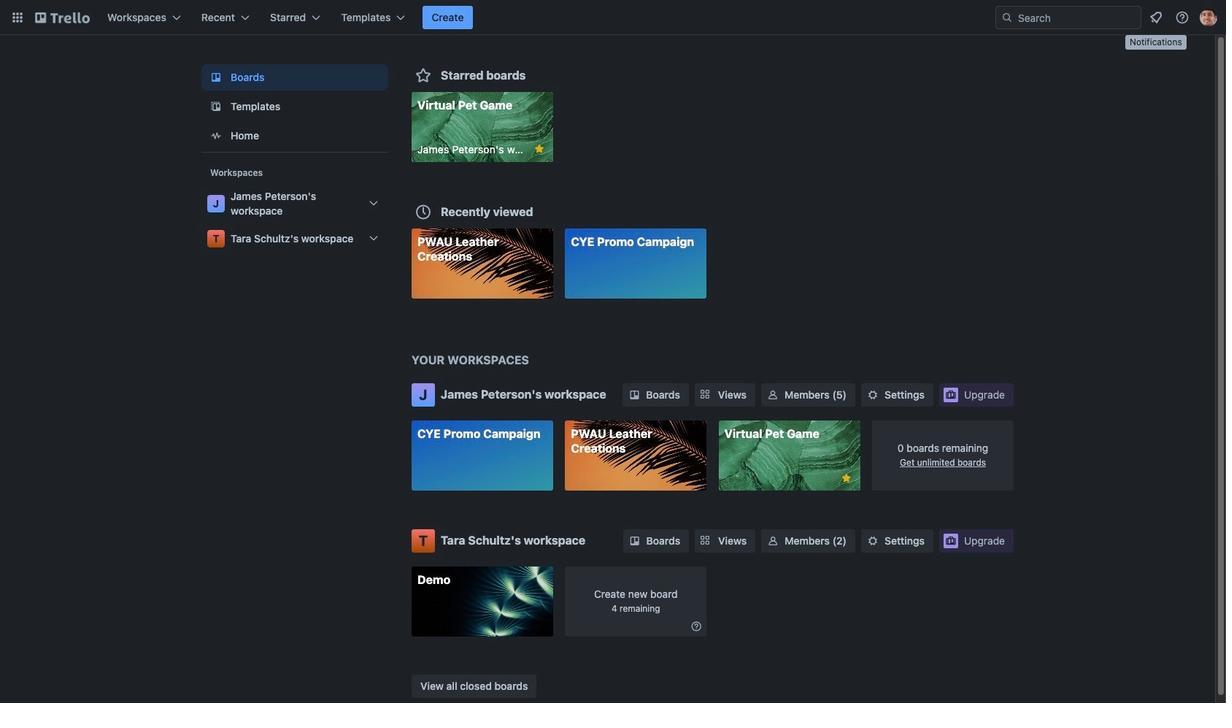 Task type: describe. For each thing, give the bounding box(es) containing it.
board image
[[207, 69, 225, 86]]

back to home image
[[35, 6, 90, 29]]

Search field
[[996, 6, 1142, 29]]

search image
[[1002, 12, 1014, 23]]

home image
[[207, 127, 225, 145]]

1 vertical spatial sm image
[[690, 619, 704, 634]]

open information menu image
[[1176, 10, 1190, 25]]

0 notifications image
[[1148, 9, 1166, 26]]

template board image
[[207, 98, 225, 115]]

primary element
[[0, 0, 1227, 35]]

click to unstar this board. it will be removed from your starred list. image
[[533, 142, 546, 156]]



Task type: vqa. For each thing, say whether or not it's contained in the screenshot.
the left 'Color: orange, title: "One more step"' element
no



Task type: locate. For each thing, give the bounding box(es) containing it.
1 horizontal spatial sm image
[[690, 619, 704, 634]]

tooltip
[[1126, 35, 1187, 49]]

sm image
[[628, 388, 642, 402], [766, 388, 781, 402], [866, 388, 881, 402], [766, 534, 781, 548], [866, 534, 881, 548]]

0 vertical spatial sm image
[[628, 534, 642, 548]]

0 horizontal spatial sm image
[[628, 534, 642, 548]]

sm image
[[628, 534, 642, 548], [690, 619, 704, 634]]

james peterson (jamespeterson93) image
[[1201, 9, 1218, 26]]



